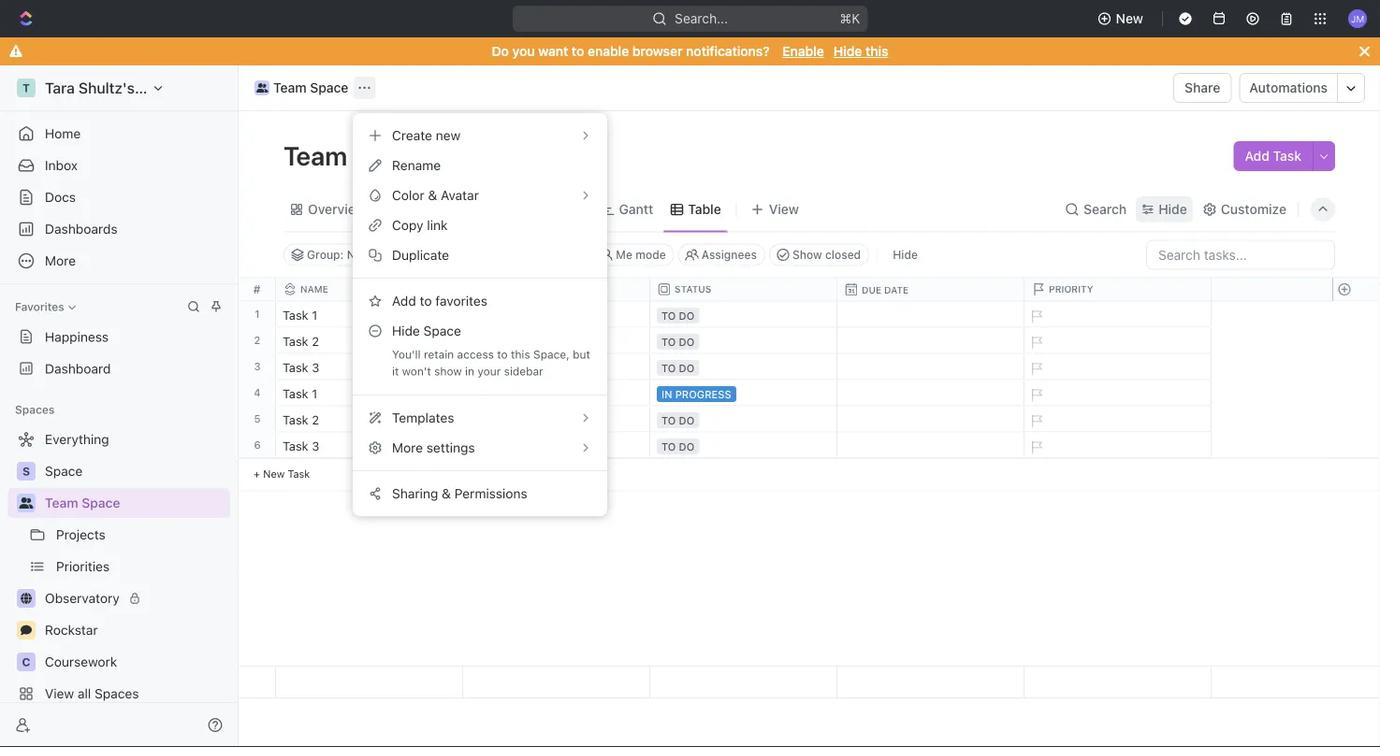 Task type: vqa. For each thing, say whether or not it's contained in the screenshot.
tab list
no



Task type: describe. For each thing, give the bounding box(es) containing it.
table
[[688, 202, 721, 217]]

overview
[[308, 202, 366, 217]]

3 inside the 1 2 3 4 5 6
[[254, 361, 261, 373]]

share
[[1185, 80, 1221, 95]]

rename
[[392, 158, 441, 173]]

won't
[[402, 365, 431, 378]]

settings
[[427, 440, 475, 456]]

more settings button
[[360, 433, 600, 463]]

templates button
[[360, 403, 600, 433]]

hide button
[[886, 244, 926, 266]]

sharing
[[392, 486, 438, 502]]

color & avatar
[[392, 188, 479, 203]]

1 set priority element from the top
[[1022, 303, 1050, 331]]

board link
[[397, 197, 437, 223]]

assignees
[[702, 249, 757, 262]]

set priority image for ‎task 2
[[1022, 329, 1050, 357]]

gantt link
[[615, 197, 654, 223]]

progress
[[675, 388, 732, 401]]

table link
[[684, 197, 721, 223]]

& for sharing
[[442, 486, 451, 502]]

link
[[427, 218, 448, 233]]

task 2
[[283, 413, 319, 427]]

user group image inside team space link
[[256, 83, 268, 93]]

templates link
[[360, 403, 600, 433]]

color
[[392, 188, 425, 203]]

set priority image for 3
[[1022, 355, 1050, 383]]

permissions
[[455, 486, 528, 502]]

do for fifth set priority element from the top of the grid containing ‎task 1
[[679, 415, 695, 427]]

hide down "⌘k"
[[834, 44, 862, 59]]

duplicate
[[392, 248, 449, 263]]

2 task 3 from the top
[[283, 439, 319, 453]]

happiness link
[[7, 322, 230, 352]]

press space to select this row. row containing 6
[[239, 433, 276, 459]]

do
[[492, 44, 509, 59]]

team space tree
[[7, 425, 230, 741]]

show
[[793, 249, 822, 262]]

search
[[1084, 202, 1127, 217]]

docs
[[45, 190, 76, 205]]

add to favorites
[[392, 293, 488, 309]]

enable
[[588, 44, 629, 59]]

2 for task
[[312, 413, 319, 427]]

show
[[434, 365, 462, 378]]

3 for to do cell related to task 3 set priority image
[[312, 439, 319, 453]]

⌘k
[[840, 11, 860, 26]]

to do cell for set priority image associated with ‎task 2
[[651, 328, 838, 353]]

new
[[436, 128, 461, 143]]

to do cell for set priority icon corresponding to 3
[[651, 354, 838, 380]]

user group image inside 'team space' tree
[[19, 498, 33, 509]]

4 set priority element from the top
[[1022, 381, 1050, 409]]

press space to select this row. row containing ‎task 2
[[276, 328, 1212, 357]]

dashboard link
[[7, 354, 230, 384]]

add task button
[[1234, 141, 1313, 171]]

‎task 1
[[283, 308, 317, 322]]

you'll retain access to this space, but it won't show in your sidebar
[[392, 348, 590, 378]]

add for add to favorites
[[392, 293, 416, 309]]

board
[[400, 202, 437, 217]]

press space to select this row. row containing 5
[[239, 407, 276, 433]]

5
[[254, 413, 261, 425]]

1 for task 1
[[312, 387, 317, 401]]

spaces
[[15, 403, 55, 417]]

0 vertical spatial team
[[273, 80, 307, 95]]

automations
[[1250, 80, 1328, 95]]

0 vertical spatial team space link
[[250, 77, 353, 99]]

to do for ‎task 1 set priority image
[[662, 310, 695, 322]]

color & avatar button
[[360, 181, 600, 211]]

customize
[[1221, 202, 1287, 217]]

in progress cell
[[651, 380, 838, 406]]

notifications?
[[686, 44, 770, 59]]

0 vertical spatial team space
[[273, 80, 349, 95]]

home
[[45, 126, 81, 141]]

in inside cell
[[662, 388, 673, 401]]

sidebar navigation
[[0, 66, 239, 748]]

rename link
[[360, 151, 600, 181]]

docs link
[[7, 183, 230, 212]]

add task
[[1245, 148, 1302, 164]]

you'll
[[392, 348, 421, 361]]

enable
[[783, 44, 824, 59]]

subtasks button
[[395, 240, 470, 270]]

home link
[[7, 119, 230, 149]]

new for new task
[[263, 468, 285, 481]]

more
[[392, 440, 423, 456]]

in inside the you'll retain access to this space, but it won't show in your sidebar
[[465, 365, 475, 378]]

2 set priority element from the top
[[1022, 329, 1050, 357]]

inbox
[[45, 158, 78, 173]]

gantt
[[619, 202, 654, 217]]

1 inside the 1 2 3 4 5 6
[[255, 308, 260, 321]]

1 vertical spatial team space
[[284, 140, 434, 171]]

it
[[392, 365, 399, 378]]

subtasks
[[403, 247, 458, 263]]

6 set priority element from the top
[[1022, 434, 1050, 462]]

do for sixth set priority element from the top
[[679, 441, 695, 453]]

copy link
[[392, 218, 448, 233]]

set priority image for 2
[[1022, 408, 1050, 436]]

copy link link
[[360, 211, 600, 241]]

1 2 3 4 5 6
[[254, 308, 261, 452]]

4 to do from the top
[[662, 415, 695, 427]]

avatar
[[441, 188, 479, 203]]

list
[[472, 202, 494, 217]]

task inside add task button
[[1274, 148, 1302, 164]]

Search tasks... text field
[[1148, 241, 1335, 269]]



Task type: locate. For each thing, give the bounding box(es) containing it.
customize button
[[1197, 197, 1293, 223]]

sharing & permissions link
[[360, 479, 600, 509]]

2 vertical spatial team space
[[45, 496, 120, 511]]

press space to select this row. row
[[239, 302, 276, 328], [276, 302, 1212, 331], [239, 328, 276, 354], [276, 328, 1212, 357], [239, 354, 276, 380], [276, 354, 1212, 383], [239, 380, 276, 407], [276, 380, 1212, 409], [239, 407, 276, 433], [276, 407, 1212, 436], [239, 433, 276, 459], [276, 433, 1212, 462], [276, 667, 1212, 699]]

hide inside button
[[893, 249, 918, 262]]

2 to do from the top
[[662, 336, 695, 348]]

1 for ‎task 1
[[312, 308, 317, 322]]

2 left ‎task 2
[[254, 335, 261, 347]]

hide inside dropdown button
[[1159, 202, 1188, 217]]

0 horizontal spatial team space link
[[45, 489, 227, 519]]

3 up 4
[[254, 361, 261, 373]]

add
[[1245, 148, 1270, 164], [392, 293, 416, 309]]

1 horizontal spatial user group image
[[256, 83, 268, 93]]

user group image
[[256, 83, 268, 93], [19, 498, 33, 509]]

3 down ‎task 2
[[312, 360, 319, 374]]

3 to do cell from the top
[[651, 354, 838, 380]]

in left the progress
[[662, 388, 673, 401]]

task
[[1274, 148, 1302, 164], [283, 360, 309, 374], [283, 387, 309, 401], [283, 413, 309, 427], [283, 439, 309, 453], [288, 468, 310, 481]]

search...
[[675, 11, 728, 26]]

1 horizontal spatial in
[[662, 388, 673, 401]]

2 vertical spatial team
[[45, 496, 78, 511]]

team inside 'team space' tree
[[45, 496, 78, 511]]

favorites button
[[7, 296, 83, 318]]

do for third set priority element from the top
[[679, 362, 695, 374]]

1 vertical spatial team
[[284, 140, 348, 171]]

1 vertical spatial set priority image
[[1022, 408, 1050, 436]]

new for new
[[1116, 11, 1144, 26]]

set priority image
[[1022, 303, 1050, 331], [1022, 329, 1050, 357], [1022, 381, 1050, 409], [1022, 434, 1050, 462]]

& right sharing
[[442, 486, 451, 502]]

to do for task 3 set priority image
[[662, 441, 695, 453]]

2 set priority image from the top
[[1022, 329, 1050, 357]]

1 vertical spatial user group image
[[19, 498, 33, 509]]

press space to select this row. row containing 2
[[239, 328, 276, 354]]

team
[[273, 80, 307, 95], [284, 140, 348, 171], [45, 496, 78, 511]]

set priority image for task 3
[[1022, 434, 1050, 462]]

team space inside 'team space' tree
[[45, 496, 120, 511]]

this up sidebar
[[511, 348, 530, 361]]

team space
[[273, 80, 349, 95], [284, 140, 434, 171], [45, 496, 120, 511]]

2
[[312, 334, 319, 348], [254, 335, 261, 347], [312, 413, 319, 427]]

press space to select this row. row containing task 2
[[276, 407, 1212, 436]]

space inside tree
[[82, 496, 120, 511]]

2 to do cell from the top
[[651, 328, 838, 353]]

1
[[312, 308, 317, 322], [255, 308, 260, 321], [312, 387, 317, 401]]

want
[[538, 44, 568, 59]]

2 ‎task from the top
[[283, 334, 309, 348]]

in progress
[[662, 388, 732, 401]]

list link
[[468, 197, 494, 223]]

1 set priority image from the top
[[1022, 355, 1050, 383]]

create new link
[[360, 121, 600, 151]]

0 vertical spatial in
[[465, 365, 475, 378]]

space
[[310, 80, 349, 95], [353, 140, 428, 171], [424, 323, 461, 339], [82, 496, 120, 511]]

3 down the task 2 on the left
[[312, 439, 319, 453]]

2 for ‎task
[[312, 334, 319, 348]]

set priority element
[[1022, 303, 1050, 331], [1022, 329, 1050, 357], [1022, 355, 1050, 383], [1022, 381, 1050, 409], [1022, 408, 1050, 436], [1022, 434, 1050, 462]]

1 vertical spatial &
[[442, 486, 451, 502]]

cell
[[463, 302, 651, 327], [838, 302, 1025, 327], [463, 328, 651, 353], [838, 328, 1025, 353], [463, 354, 651, 380], [838, 354, 1025, 380], [463, 380, 651, 406], [838, 380, 1025, 406], [463, 407, 651, 432], [838, 407, 1025, 432], [463, 433, 651, 458], [838, 433, 1025, 458]]

grid containing ‎task 1
[[239, 278, 1381, 699]]

1 up ‎task 2
[[312, 308, 317, 322]]

new button
[[1090, 4, 1155, 34]]

3 set priority image from the top
[[1022, 381, 1050, 409]]

set priority image for task 1
[[1022, 381, 1050, 409]]

1 vertical spatial add
[[392, 293, 416, 309]]

this right enable
[[866, 44, 889, 59]]

‎task up ‎task 2
[[283, 308, 309, 322]]

add up customize at the right of the page
[[1245, 148, 1270, 164]]

task 3 down ‎task 2
[[283, 360, 319, 374]]

0 horizontal spatial new
[[263, 468, 285, 481]]

templates
[[392, 410, 454, 426]]

press space to select this row. row containing 4
[[239, 380, 276, 407]]

0 vertical spatial new
[[1116, 11, 1144, 26]]

set priority image
[[1022, 355, 1050, 383], [1022, 408, 1050, 436]]

color & avatar link
[[360, 181, 600, 211]]

but
[[573, 348, 590, 361]]

hide space
[[392, 323, 461, 339]]

1 down # on the left of page
[[255, 308, 260, 321]]

1 do from the top
[[679, 310, 695, 322]]

search button
[[1060, 197, 1133, 223]]

hide right search
[[1159, 202, 1188, 217]]

in
[[465, 365, 475, 378], [662, 388, 673, 401]]

2 set priority image from the top
[[1022, 408, 1050, 436]]

sharing & permissions
[[392, 486, 528, 502]]

dashboards
[[45, 221, 118, 237]]

duplicate link
[[360, 241, 600, 271]]

new
[[1116, 11, 1144, 26], [263, 468, 285, 481]]

5 to do from the top
[[662, 441, 695, 453]]

‎task 2
[[283, 334, 319, 348]]

‎task down ‎task 1
[[283, 334, 309, 348]]

task 1
[[283, 387, 317, 401]]

&
[[428, 188, 437, 203], [442, 486, 451, 502]]

6
[[254, 439, 261, 452]]

1 vertical spatial in
[[662, 388, 673, 401]]

to do cell
[[651, 302, 838, 327], [651, 328, 838, 353], [651, 354, 838, 380], [651, 407, 838, 432], [651, 433, 838, 458]]

3
[[312, 360, 319, 374], [254, 361, 261, 373], [312, 439, 319, 453]]

add to favorites link
[[360, 286, 600, 316]]

press space to select this row. row containing 1
[[239, 302, 276, 328]]

sidebar
[[504, 365, 544, 378]]

add for add task
[[1245, 148, 1270, 164]]

& for color
[[428, 188, 437, 203]]

‎task for ‎task 2
[[283, 334, 309, 348]]

1 horizontal spatial team space link
[[250, 77, 353, 99]]

do for first set priority element from the top
[[679, 310, 695, 322]]

0 vertical spatial this
[[866, 44, 889, 59]]

access
[[457, 348, 494, 361]]

0 horizontal spatial &
[[428, 188, 437, 203]]

4 set priority image from the top
[[1022, 434, 1050, 462]]

0 horizontal spatial user group image
[[19, 498, 33, 509]]

favorites
[[436, 293, 488, 309]]

0 vertical spatial set priority image
[[1022, 355, 1050, 383]]

3 for set priority icon corresponding to 3's to do cell
[[312, 360, 319, 374]]

add inside button
[[1245, 148, 1270, 164]]

row group containing ‎task 1
[[276, 302, 1212, 492]]

to do
[[662, 310, 695, 322], [662, 336, 695, 348], [662, 362, 695, 374], [662, 415, 695, 427], [662, 441, 695, 453]]

5 do from the top
[[679, 441, 695, 453]]

press space to select this row. row containing ‎task 1
[[276, 302, 1212, 331]]

do you want to enable browser notifications? enable hide this
[[492, 44, 889, 59]]

hide right the closed
[[893, 249, 918, 262]]

do for 5th set priority element from the bottom of the grid containing ‎task 1
[[679, 336, 695, 348]]

hide
[[834, 44, 862, 59], [1159, 202, 1188, 217], [893, 249, 918, 262], [392, 323, 420, 339]]

1 to do from the top
[[662, 310, 695, 322]]

1 task 3 from the top
[[283, 360, 319, 374]]

& right color
[[428, 188, 437, 203]]

happiness
[[45, 329, 109, 345]]

3 to do from the top
[[662, 362, 695, 374]]

‎task for ‎task 1
[[283, 308, 309, 322]]

to do cell for task 3 set priority image
[[651, 433, 838, 458]]

1 vertical spatial task 3
[[283, 439, 319, 453]]

1 vertical spatial ‎task
[[283, 334, 309, 348]]

retain
[[424, 348, 454, 361]]

1 horizontal spatial &
[[442, 486, 451, 502]]

dashboard
[[45, 361, 111, 377]]

task 3 down the task 2 on the left
[[283, 439, 319, 453]]

new inside button
[[1116, 11, 1144, 26]]

2 down task 1
[[312, 413, 319, 427]]

to do cell for ‎task 1 set priority image
[[651, 302, 838, 327]]

2 down ‎task 1
[[312, 334, 319, 348]]

add up hide space at the left of page
[[392, 293, 416, 309]]

0 horizontal spatial add
[[392, 293, 416, 309]]

#
[[253, 283, 261, 296]]

1 to do cell from the top
[[651, 302, 838, 327]]

0 vertical spatial add
[[1245, 148, 1270, 164]]

4 do from the top
[[679, 415, 695, 427]]

create new
[[392, 128, 461, 143]]

inbox link
[[7, 151, 230, 181]]

grid
[[239, 278, 1381, 699]]

1 vertical spatial this
[[511, 348, 530, 361]]

to inside the you'll retain access to this space, but it won't show in your sidebar
[[497, 348, 508, 361]]

set priority image for ‎task 1
[[1022, 303, 1050, 331]]

row group
[[239, 302, 276, 492], [276, 302, 1212, 492], [1333, 302, 1380, 492], [1333, 667, 1380, 698]]

2 for 1
[[254, 335, 261, 347]]

3 do from the top
[[679, 362, 695, 374]]

1 up the task 2 on the left
[[312, 387, 317, 401]]

5 to do cell from the top
[[651, 433, 838, 458]]

& inside dropdown button
[[428, 188, 437, 203]]

create
[[392, 128, 432, 143]]

this inside the you'll retain access to this space, but it won't show in your sidebar
[[511, 348, 530, 361]]

space,
[[534, 348, 570, 361]]

to do cell for 2 set priority icon
[[651, 407, 838, 432]]

0 vertical spatial &
[[428, 188, 437, 203]]

1 horizontal spatial this
[[866, 44, 889, 59]]

0 vertical spatial ‎task
[[283, 308, 309, 322]]

1 vertical spatial team space link
[[45, 489, 227, 519]]

show closed
[[793, 249, 861, 262]]

4 to do cell from the top
[[651, 407, 838, 432]]

automations button
[[1241, 74, 1338, 102]]

0 horizontal spatial in
[[465, 365, 475, 378]]

share button
[[1174, 73, 1232, 103]]

1 set priority image from the top
[[1022, 303, 1050, 331]]

you
[[513, 44, 535, 59]]

do
[[679, 310, 695, 322], [679, 336, 695, 348], [679, 362, 695, 374], [679, 415, 695, 427], [679, 441, 695, 453]]

press space to select this row. row containing task 1
[[276, 380, 1212, 409]]

2 do from the top
[[679, 336, 695, 348]]

press space to select this row. row containing 3
[[239, 354, 276, 380]]

create new button
[[360, 121, 600, 151]]

overview link
[[304, 197, 366, 223]]

hide button
[[1136, 197, 1193, 223]]

hide up you'll
[[392, 323, 420, 339]]

copy
[[392, 218, 424, 233]]

row inside grid
[[276, 278, 1212, 301]]

1 horizontal spatial add
[[1245, 148, 1270, 164]]

0 horizontal spatial this
[[511, 348, 530, 361]]

new task
[[263, 468, 310, 481]]

0 vertical spatial task 3
[[283, 360, 319, 374]]

1 horizontal spatial new
[[1116, 11, 1144, 26]]

2 inside the 1 2 3 4 5 6
[[254, 335, 261, 347]]

dashboards link
[[7, 214, 230, 244]]

1 vertical spatial new
[[263, 468, 285, 481]]

closed
[[825, 249, 861, 262]]

to do for set priority image associated with ‎task 2
[[662, 336, 695, 348]]

row
[[276, 278, 1212, 301]]

assignees button
[[678, 244, 766, 266]]

more settings link
[[360, 433, 600, 463]]

0 vertical spatial user group image
[[256, 83, 268, 93]]

3 set priority element from the top
[[1022, 355, 1050, 383]]

team space link
[[250, 77, 353, 99], [45, 489, 227, 519]]

team space link inside tree
[[45, 489, 227, 519]]

your
[[478, 365, 501, 378]]

5 set priority element from the top
[[1022, 408, 1050, 436]]

this
[[866, 44, 889, 59], [511, 348, 530, 361]]

1 ‎task from the top
[[283, 308, 309, 322]]

row group containing 1 2 3 4 5 6
[[239, 302, 276, 492]]

in down access
[[465, 365, 475, 378]]



